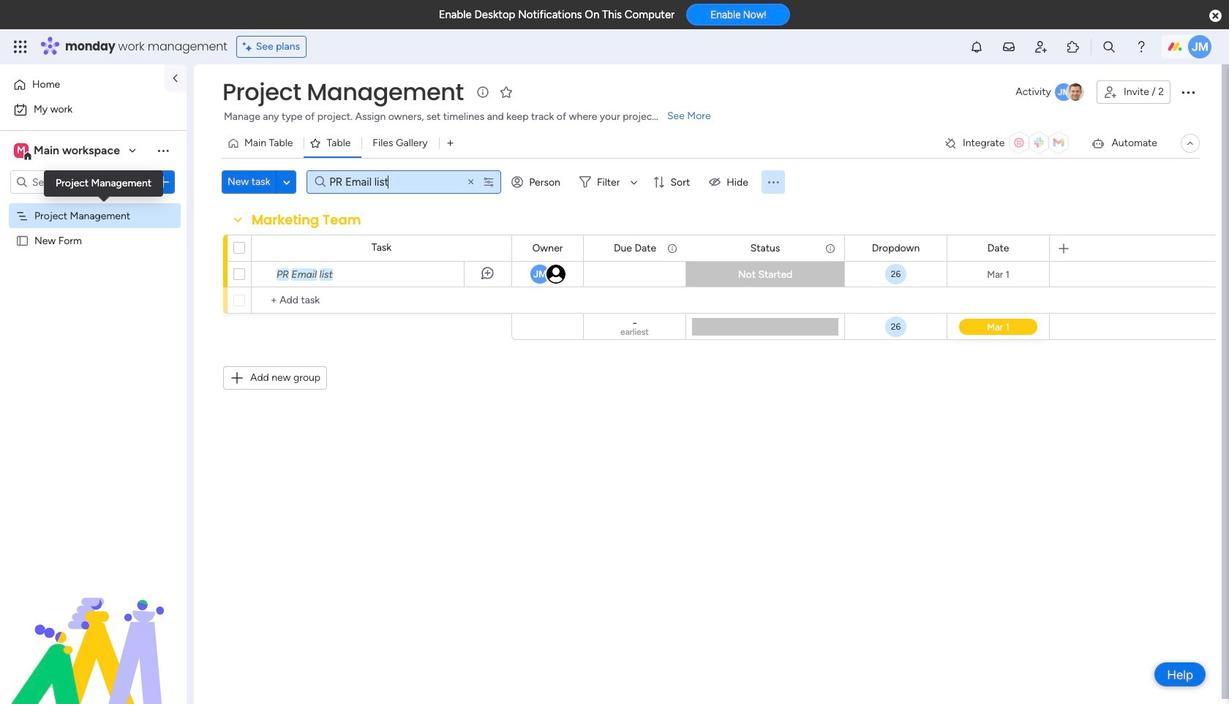 Task type: vqa. For each thing, say whether or not it's contained in the screenshot.
the Cards
no



Task type: describe. For each thing, give the bounding box(es) containing it.
+ Add task text field
[[259, 292, 505, 310]]

1 vertical spatial options image
[[204, 256, 215, 292]]

workspace image
[[14, 143, 29, 159]]

add view image
[[448, 138, 454, 149]]

lottie animation image
[[0, 557, 187, 705]]

dapulse close image
[[1210, 9, 1223, 23]]

column information image
[[825, 243, 837, 254]]

clear search image
[[466, 176, 477, 188]]

notifications image
[[970, 40, 985, 54]]

select product image
[[13, 40, 28, 54]]

options image
[[1180, 83, 1198, 101]]

lottie animation element
[[0, 557, 187, 705]]

menu image
[[766, 175, 781, 190]]

column information image
[[667, 243, 679, 254]]

jeremy miller image
[[1189, 35, 1212, 59]]

see plans image
[[243, 39, 256, 55]]

public board image
[[15, 234, 29, 247]]



Task type: locate. For each thing, give the bounding box(es) containing it.
2 vertical spatial option
[[0, 202, 187, 205]]

Search in workspace field
[[31, 174, 122, 191]]

0 vertical spatial options image
[[156, 175, 171, 190]]

show board description image
[[474, 85, 492, 100]]

update feed image
[[1002, 40, 1017, 54]]

option
[[9, 73, 156, 97], [9, 98, 178, 122], [0, 202, 187, 205]]

workspace options image
[[156, 143, 171, 158]]

angle down image
[[283, 177, 290, 188]]

monday marketplace image
[[1067, 40, 1081, 54]]

collapse board header image
[[1185, 138, 1197, 149]]

search options image
[[483, 176, 495, 188]]

arrow down image
[[626, 173, 643, 191]]

Search this board field
[[326, 172, 445, 193]]

None field
[[219, 77, 468, 108], [248, 211, 365, 230], [529, 240, 567, 257], [610, 240, 660, 257], [747, 240, 784, 257], [869, 240, 924, 257], [984, 240, 1013, 257], [219, 77, 468, 108], [248, 211, 365, 230], [529, 240, 567, 257], [610, 240, 660, 257], [747, 240, 784, 257], [869, 240, 924, 257], [984, 240, 1013, 257]]

1 vertical spatial option
[[9, 98, 178, 122]]

help image
[[1135, 40, 1149, 54]]

workspace selection element
[[14, 142, 122, 161]]

add to favorites image
[[499, 85, 514, 99]]

search everything image
[[1102, 40, 1117, 54]]

1 horizontal spatial options image
[[204, 256, 215, 292]]

0 vertical spatial option
[[9, 73, 156, 97]]

v2 search image
[[315, 174, 326, 191]]

0 horizontal spatial options image
[[156, 175, 171, 190]]

invite members image
[[1034, 40, 1049, 54]]

options image
[[156, 175, 171, 190], [204, 256, 215, 292]]

list box
[[0, 200, 187, 451]]



